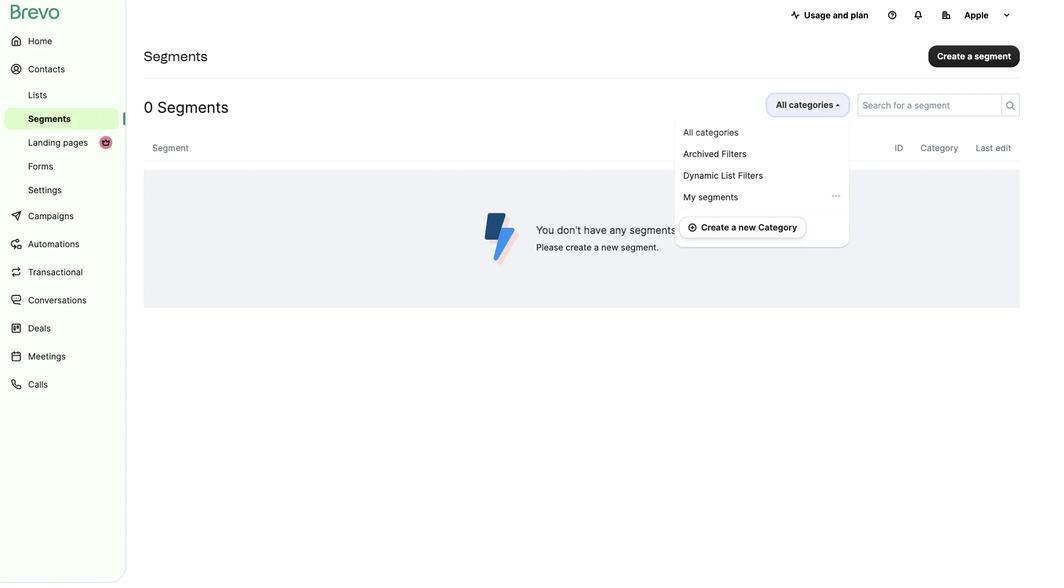 Task type: locate. For each thing, give the bounding box(es) containing it.
0 horizontal spatial category
[[758, 222, 797, 233]]

0 vertical spatial create
[[937, 51, 965, 61]]

filters up list
[[722, 149, 747, 159]]

category
[[921, 143, 959, 153], [758, 222, 797, 233]]

lists link
[[4, 84, 119, 106]]

landing pages link
[[4, 132, 119, 153]]

1 vertical spatial category
[[758, 222, 797, 233]]

create
[[566, 242, 592, 253]]

categories
[[789, 100, 834, 110], [696, 127, 739, 138]]

apple
[[965, 10, 989, 20]]

0 vertical spatial all
[[776, 100, 787, 110]]

segments up 0 segments
[[144, 48, 208, 64]]

0 vertical spatial categories
[[789, 100, 834, 110]]

filters
[[722, 149, 747, 159], [738, 170, 763, 181]]

landing
[[28, 137, 61, 148]]

a left segment
[[968, 51, 973, 61]]

0 horizontal spatial all categories
[[684, 127, 739, 138]]

segments up landing
[[28, 113, 71, 124]]

0 segments
[[144, 98, 229, 116]]

contacts link
[[4, 56, 119, 82]]

all categories
[[776, 100, 834, 110], [684, 127, 739, 138]]

home
[[28, 36, 52, 46]]

filters right list
[[738, 170, 763, 181]]

0 horizontal spatial create
[[701, 222, 729, 233]]

all inside button
[[776, 100, 787, 110]]

usage
[[804, 10, 831, 20]]

2 horizontal spatial a
[[968, 51, 973, 61]]

create for create a new category
[[701, 222, 729, 233]]

calls
[[28, 379, 48, 390]]

a down have
[[594, 242, 599, 253]]

all
[[776, 100, 787, 110], [684, 127, 693, 138]]

1 horizontal spatial all categories
[[776, 100, 834, 110]]

forms
[[28, 161, 53, 172]]

1 vertical spatial all categories
[[684, 127, 739, 138]]

edit
[[996, 143, 1011, 153]]

1 horizontal spatial categories
[[789, 100, 834, 110]]

create a segment
[[937, 51, 1011, 61]]

forms link
[[4, 156, 119, 177]]

meetings link
[[4, 344, 119, 370]]

campaigns link
[[4, 203, 119, 229]]

1 horizontal spatial all
[[776, 100, 787, 110]]

new
[[739, 222, 756, 233], [602, 242, 619, 253]]

you
[[536, 224, 554, 236]]

Search for a segment search field
[[859, 94, 997, 116]]

segments
[[144, 48, 208, 64], [157, 98, 229, 116], [28, 113, 71, 124]]

last
[[976, 143, 993, 153]]

1 horizontal spatial category
[[921, 143, 959, 153]]

segments link
[[4, 108, 119, 130]]

lists
[[28, 90, 47, 100]]

a
[[968, 51, 973, 61], [732, 222, 737, 233], [594, 242, 599, 253]]

0 vertical spatial new
[[739, 222, 756, 233]]

create a new category
[[701, 222, 797, 233]]

0 vertical spatial a
[[968, 51, 973, 61]]

a inside create a new category button
[[732, 222, 737, 233]]

a for new
[[732, 222, 737, 233]]

campaigns
[[28, 211, 74, 221]]

1 horizontal spatial a
[[732, 222, 737, 233]]

usage and plan
[[804, 10, 869, 20]]

plan
[[851, 10, 869, 20]]

dynamic
[[684, 170, 719, 181]]

segments
[[698, 192, 738, 203]]

1 horizontal spatial new
[[739, 222, 756, 233]]

0 horizontal spatial new
[[602, 242, 619, 253]]

new inside button
[[739, 222, 756, 233]]

0 horizontal spatial all
[[684, 127, 693, 138]]

a down segments
[[732, 222, 737, 233]]

create left segment
[[937, 51, 965, 61]]

0 vertical spatial category
[[921, 143, 959, 153]]

create down segments
[[701, 222, 729, 233]]

home link
[[4, 28, 119, 54]]

0 vertical spatial all categories
[[776, 100, 834, 110]]

create
[[937, 51, 965, 61], [701, 222, 729, 233]]

1 vertical spatial categories
[[696, 127, 739, 138]]

create inside button
[[937, 51, 965, 61]]

dynamic list filters
[[684, 170, 763, 181]]

create inside button
[[701, 222, 729, 233]]

search image
[[1007, 102, 1015, 110]]

1 vertical spatial create
[[701, 222, 729, 233]]

search button
[[1002, 95, 1020, 115]]

please create a new segment.
[[536, 242, 659, 253]]

1 horizontal spatial create
[[937, 51, 965, 61]]

1 vertical spatial all
[[684, 127, 693, 138]]

2 vertical spatial a
[[594, 242, 599, 253]]

create a new category button
[[679, 217, 807, 239]]

any
[[610, 224, 627, 236]]

1 vertical spatial a
[[732, 222, 737, 233]]

a inside create a segment button
[[968, 51, 973, 61]]



Task type: describe. For each thing, give the bounding box(es) containing it.
segment.
[[621, 242, 659, 253]]

conversations link
[[4, 287, 119, 313]]

create a segment button
[[929, 46, 1020, 67]]

don't
[[557, 224, 581, 236]]

last edit
[[976, 143, 1011, 153]]

transactional link
[[4, 259, 119, 285]]

all categories inside all categories button
[[776, 100, 834, 110]]

settings link
[[4, 179, 119, 201]]

0
[[144, 98, 153, 116]]

list
[[721, 170, 736, 181]]

segments.
[[630, 224, 679, 236]]

please
[[536, 242, 563, 253]]

all categories button
[[767, 94, 849, 116]]

deals link
[[4, 316, 119, 341]]

and
[[833, 10, 849, 20]]

automations
[[28, 239, 80, 249]]

id
[[895, 143, 904, 153]]

categories inside button
[[789, 100, 834, 110]]

1 vertical spatial new
[[602, 242, 619, 253]]

meetings
[[28, 351, 66, 362]]

my
[[684, 192, 696, 203]]

usage and plan button
[[783, 4, 877, 26]]

settings
[[28, 185, 62, 195]]

you don't have any segments.
[[536, 224, 679, 236]]

0 vertical spatial filters
[[722, 149, 747, 159]]

0 horizontal spatial a
[[594, 242, 599, 253]]

conversations
[[28, 295, 87, 306]]

1 vertical spatial filters
[[738, 170, 763, 181]]

segment
[[152, 143, 189, 153]]

landing pages
[[28, 137, 88, 148]]

deals
[[28, 323, 51, 334]]

transactional
[[28, 267, 83, 277]]

contacts
[[28, 64, 65, 74]]

segments right '0' at top left
[[157, 98, 229, 116]]

a for segment
[[968, 51, 973, 61]]

0 horizontal spatial categories
[[696, 127, 739, 138]]

create for create a segment
[[937, 51, 965, 61]]

archived filters
[[684, 149, 747, 159]]

my segments
[[684, 192, 738, 203]]

calls link
[[4, 372, 119, 398]]

category inside create a new category button
[[758, 222, 797, 233]]

have
[[584, 224, 607, 236]]

automations link
[[4, 231, 119, 257]]

archived
[[684, 149, 719, 159]]

segment
[[975, 51, 1011, 61]]

pages
[[63, 137, 88, 148]]

apple button
[[934, 4, 1020, 26]]

left___rvooi image
[[102, 138, 110, 147]]



Task type: vqa. For each thing, say whether or not it's contained in the screenshot.
Create a segment button
yes



